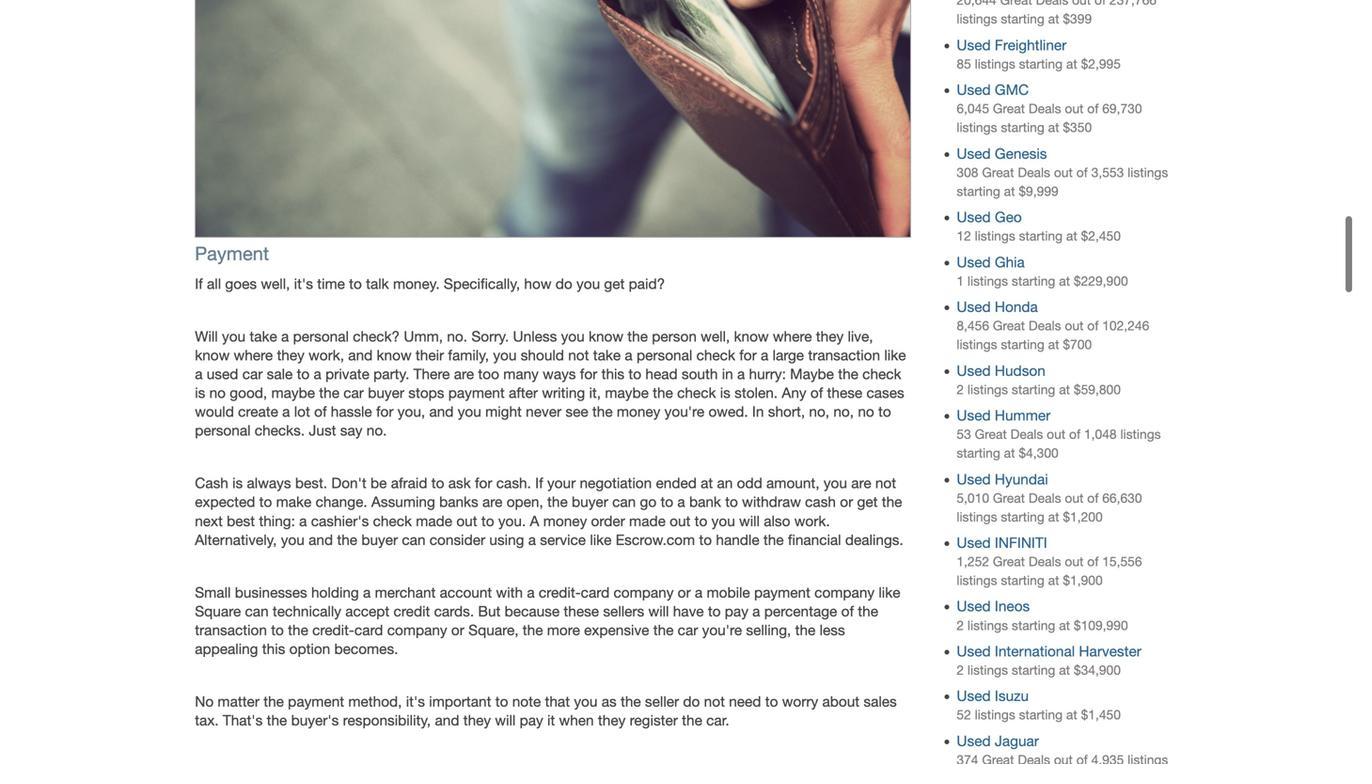 Task type: vqa. For each thing, say whether or not it's contained in the screenshot.
menu bar on the top of page containing Buy
no



Task type: locate. For each thing, give the bounding box(es) containing it.
2 horizontal spatial will
[[739, 512, 760, 529]]

0 horizontal spatial car
[[242, 365, 263, 382]]

at up geo
[[1004, 183, 1016, 198]]

ghia
[[995, 253, 1025, 270]]

of inside the 1,252 great deals out of 15,556 listings starting at
[[1088, 554, 1099, 569]]

308
[[957, 164, 979, 179]]

great inside 8,456 great deals out of 102,246 listings starting at
[[993, 318, 1025, 333]]

10 used from the top
[[957, 534, 991, 551]]

0 vertical spatial where
[[773, 327, 812, 344]]

0 horizontal spatial payment
[[288, 693, 344, 710]]

starting up hudson
[[1001, 336, 1045, 351]]

dealings.
[[846, 531, 904, 548]]

at
[[1049, 11, 1060, 26], [1067, 55, 1078, 70], [1049, 119, 1060, 134], [1004, 183, 1016, 198], [1067, 228, 1078, 243], [1059, 273, 1071, 288], [1049, 336, 1060, 351], [1059, 381, 1071, 396], [1004, 445, 1016, 460], [701, 474, 713, 491], [1049, 509, 1060, 524], [1049, 572, 1060, 588], [1059, 617, 1071, 632], [1059, 662, 1071, 677], [1067, 707, 1078, 722]]

starting
[[1001, 11, 1045, 26], [1019, 55, 1063, 70], [1001, 119, 1045, 134], [957, 183, 1001, 198], [1019, 228, 1063, 243], [1012, 273, 1056, 288], [1001, 336, 1045, 351], [1012, 381, 1056, 396], [957, 445, 1001, 460], [1001, 509, 1045, 524], [1001, 572, 1045, 588], [1012, 617, 1056, 632], [1012, 662, 1056, 677], [1019, 707, 1063, 722]]

honda
[[995, 298, 1038, 315]]

unless
[[513, 327, 557, 344]]

deals down hyundai
[[1029, 490, 1062, 505]]

0 vertical spatial this
[[602, 365, 625, 382]]

0 vertical spatial credit-
[[539, 584, 581, 601]]

0 horizontal spatial these
[[564, 603, 599, 619]]

deals up $9,999
[[1018, 164, 1051, 179]]

1 horizontal spatial are
[[483, 493, 503, 510]]

2 used from the top
[[957, 81, 991, 97]]

6,045 great deals out of 69,730 listings starting at
[[957, 100, 1143, 134]]

banks
[[439, 493, 479, 510]]

great inside the 1,252 great deals out of 15,556 listings starting at
[[993, 554, 1025, 569]]

no
[[209, 384, 226, 401], [858, 403, 875, 420]]

of for 20,644 great deals out of 237,766 listings starting at
[[1095, 0, 1106, 7]]

1 horizontal spatial personal
[[293, 327, 349, 344]]

3 2 from the top
[[957, 662, 964, 677]]

0 vertical spatial car
[[242, 365, 263, 382]]

out up $4,300 on the bottom right of page
[[1047, 426, 1066, 441]]

0 horizontal spatial credit-
[[312, 621, 355, 638]]

starting inside 53 great deals out of 1,048 listings starting at
[[957, 445, 1001, 460]]

like down dealings.
[[879, 584, 901, 601]]

used inside used geo 12 listings starting at $2,450
[[957, 208, 991, 225]]

0 horizontal spatial this
[[262, 640, 285, 657]]

2 vertical spatial payment
[[288, 693, 344, 710]]

payment inside will you take a personal check? umm, no. sorry. unless you know the person well, know where they live, know where they work, and know their family, you should not take a personal check for a large transaction like a used car sale to a private party. there are too many ways for this to head south in a hurry: maybe the check is no good, maybe the car buyer stops payment after writing it, maybe the check is stolen. any of these cases would create a lot of hassle for you, and you might never see the money you're owed. in short, no, no, no to personal checks. just say no.
[[449, 384, 505, 401]]

payment
[[195, 242, 269, 264]]

to down always
[[259, 493, 272, 510]]

1 vertical spatial money
[[544, 512, 587, 529]]

at inside the used isuzu 52 listings starting at $1,450
[[1067, 707, 1078, 722]]

starting up infiniti
[[1001, 509, 1045, 524]]

$700
[[1063, 336, 1092, 351]]

2 vertical spatial are
[[483, 493, 503, 510]]

0 vertical spatial buyer
[[368, 384, 405, 401]]

1 horizontal spatial this
[[602, 365, 625, 382]]

1 vertical spatial will
[[649, 603, 669, 619]]

man pulling us money from wallet image
[[195, 0, 911, 237]]

freightliner
[[995, 36, 1067, 53]]

ineos
[[995, 598, 1030, 615]]

it,
[[589, 384, 601, 401]]

personal up work,
[[293, 327, 349, 344]]

company down credit
[[387, 621, 447, 638]]

used for used hyundai
[[957, 470, 991, 487]]

you're down south
[[665, 403, 705, 420]]

credit
[[394, 603, 430, 619]]

used inside the used isuzu 52 listings starting at $1,450
[[957, 687, 991, 704]]

how
[[524, 274, 552, 291]]

this left the option
[[262, 640, 285, 657]]

0 horizontal spatial are
[[454, 365, 474, 382]]

maybe
[[790, 365, 834, 382]]

square,
[[469, 621, 519, 638]]

2 down the used hudson link
[[957, 381, 964, 396]]

will inside no matter the payment method, it's important to note that you as the seller do not need to worry about sales tax. that's the buyer's responsibility, and they will pay it when they register the car.
[[495, 712, 516, 729]]

next
[[195, 512, 223, 529]]

used for used genesis
[[957, 144, 991, 161]]

at left $59,800
[[1059, 381, 1071, 396]]

holding
[[311, 584, 359, 601]]

2 down "used ineos" link on the bottom
[[957, 617, 964, 632]]

1 vertical spatial get
[[857, 493, 878, 510]]

3 used from the top
[[957, 144, 991, 161]]

6 used from the top
[[957, 298, 991, 315]]

order
[[591, 512, 625, 529]]

know up the "it,"
[[589, 327, 624, 344]]

5,010 great deals out of 66,630 listings starting at
[[957, 490, 1143, 524]]

the down 'also'
[[764, 531, 784, 548]]

you up handle
[[712, 512, 735, 529]]

if left all
[[195, 274, 203, 291]]

deals inside 308 great deals out of 3,553 listings starting at
[[1018, 164, 1051, 179]]

1 vertical spatial not
[[876, 474, 897, 491]]

0 vertical spatial get
[[604, 274, 625, 291]]

of inside 20,644 great deals out of 237,766 listings starting at
[[1095, 0, 1106, 7]]

will down the note
[[495, 712, 516, 729]]

at inside cash is always best. don't be afraid to ask for cash. if your negotiation ended at an odd amount, you are not expected to make change. assuming banks are open, the buyer can go to a bank to withdraw cash or get the next best thing: a cashier's check made out to you. a money order made out to you will also work. alternatively, you and the buyer can consider using a service like escrow.com to handle the financial dealings.
[[701, 474, 713, 491]]

starting inside the 1,252 great deals out of 15,556 listings starting at
[[1001, 572, 1045, 588]]

1 horizontal spatial no.
[[447, 327, 468, 344]]

at inside 5,010 great deals out of 66,630 listings starting at
[[1049, 509, 1060, 524]]

1 horizontal spatial transaction
[[808, 346, 881, 363]]

buyer down party.
[[368, 384, 405, 401]]

0 horizontal spatial maybe
[[271, 384, 315, 401]]

0 horizontal spatial pay
[[520, 712, 543, 729]]

change.
[[316, 493, 367, 510]]

sales
[[864, 693, 897, 710]]

can down assuming
[[402, 531, 426, 548]]

used international harvester 2 listings starting at $34,900
[[957, 642, 1142, 677]]

2 vertical spatial car
[[678, 621, 698, 638]]

0 vertical spatial no.
[[447, 327, 468, 344]]

are inside will you take a personal check? umm, no. sorry. unless you know the person well, know where they live, know where they work, and know their family, you should not take a personal check for a large transaction like a used car sale to a private party. there are too many ways for this to head south in a hurry: maybe the check is no good, maybe the car buyer stops payment after writing it, maybe the check is stolen. any of these cases would create a lot of hassle for you, and you might never see the money you're owed. in short, no, no, no to personal checks. just say no.
[[454, 365, 474, 382]]

like up cases on the right
[[885, 346, 906, 363]]

2 vertical spatial will
[[495, 712, 516, 729]]

0 horizontal spatial well,
[[261, 274, 290, 291]]

1
[[957, 273, 964, 288]]

deals for used honda
[[1029, 318, 1062, 333]]

listings inside used freightliner 85 listings starting at $2,995
[[975, 55, 1016, 70]]

used up 308
[[957, 144, 991, 161]]

deals inside 53 great deals out of 1,048 listings starting at
[[1011, 426, 1044, 441]]

1 vertical spatial buyer
[[572, 493, 608, 510]]

used up 85
[[957, 36, 991, 53]]

payment
[[449, 384, 505, 401], [754, 584, 811, 601], [288, 693, 344, 710]]

5,010
[[957, 490, 990, 505]]

consider
[[430, 531, 486, 548]]

stops
[[409, 384, 444, 401]]

used up 12
[[957, 208, 991, 225]]

1 horizontal spatial if
[[535, 474, 543, 491]]

listings down used isuzu link on the bottom right of the page
[[975, 707, 1016, 722]]

merchant
[[375, 584, 436, 601]]

stolen.
[[735, 384, 778, 401]]

used inside 'used ghia 1 listings starting at $229,900'
[[957, 253, 991, 270]]

to down bank
[[695, 512, 708, 529]]

pay inside small businesses holding a merchant account with a credit-card company or a mobile payment company like square can technically accept credit cards. but because these sellers will have to pay a percentage of the transaction to the credit-card company or square, the more expensive the car you're selling, the less appealing this option becomes.
[[725, 603, 749, 619]]

car.
[[707, 712, 730, 729]]

0 horizontal spatial money
[[544, 512, 587, 529]]

0 horizontal spatial personal
[[195, 421, 251, 438]]

listings down 1,252
[[957, 572, 998, 588]]

great inside 53 great deals out of 1,048 listings starting at
[[975, 426, 1007, 441]]

the down the because
[[523, 621, 543, 638]]

listings inside the 1,252 great deals out of 15,556 listings starting at
[[957, 572, 998, 588]]

2 horizontal spatial not
[[876, 474, 897, 491]]

used inside used international harvester 2 listings starting at $34,900
[[957, 642, 991, 659]]

out inside the 1,252 great deals out of 15,556 listings starting at
[[1065, 554, 1084, 569]]

starting inside the used isuzu 52 listings starting at $1,450
[[1019, 707, 1063, 722]]

car up hassle
[[344, 384, 364, 401]]

payment up percentage
[[754, 584, 811, 601]]

not up the car.
[[704, 693, 725, 710]]

these
[[827, 384, 863, 401], [564, 603, 599, 619]]

do right seller
[[683, 693, 700, 710]]

paid?
[[629, 274, 665, 291]]

like inside small businesses holding a merchant account with a credit-card company or a mobile payment company like square can technically accept credit cards. but because these sellers will have to pay a percentage of the transaction to the credit-card company or square, the more expensive the car you're selling, the less appealing this option becomes.
[[879, 584, 901, 601]]

used geo link
[[957, 208, 1022, 225]]

are up dealings.
[[852, 474, 872, 491]]

that's
[[223, 712, 263, 729]]

used for used international harvester 2 listings starting at $34,900
[[957, 642, 991, 659]]

listings down 8,456
[[957, 336, 998, 351]]

out for infiniti
[[1065, 554, 1084, 569]]

2
[[957, 381, 964, 396], [957, 617, 964, 632], [957, 662, 964, 677]]

$350
[[1063, 119, 1092, 134]]

great for hummer
[[975, 426, 1007, 441]]

these up more
[[564, 603, 599, 619]]

like down order
[[590, 531, 612, 548]]

1 horizontal spatial do
[[683, 693, 700, 710]]

of inside 6,045 great deals out of 69,730 listings starting at
[[1088, 100, 1099, 115]]

used for used ineos 2 listings starting at $109,990
[[957, 598, 991, 615]]

is up would
[[195, 384, 205, 401]]

out up $1,200 at the bottom right of the page
[[1065, 490, 1084, 505]]

great inside 308 great deals out of 3,553 listings starting at
[[982, 164, 1015, 179]]

2 2 from the top
[[957, 617, 964, 632]]

used infiniti link
[[957, 534, 1048, 551]]

go
[[640, 493, 657, 510]]

not up dealings.
[[876, 474, 897, 491]]

0 horizontal spatial company
[[387, 621, 447, 638]]

when
[[559, 712, 594, 729]]

like
[[885, 346, 906, 363], [590, 531, 612, 548], [879, 584, 901, 601]]

used up 52
[[957, 687, 991, 704]]

0 horizontal spatial or
[[451, 621, 465, 638]]

option
[[289, 640, 330, 657]]

0 vertical spatial 2
[[957, 381, 964, 396]]

or inside cash is always best. don't be afraid to ask for cash. if your negotiation ended at an odd amount, you are not expected to make change. assuming banks are open, the buyer can go to a bank to withdraw cash or get the next best thing: a cashier's check made out to you. a money order made out to you will also work. alternatively, you and the buyer can consider using a service like escrow.com to handle the financial dealings.
[[840, 493, 853, 510]]

53
[[957, 426, 972, 441]]

out for genesis
[[1054, 164, 1073, 179]]

1 horizontal spatial where
[[773, 327, 812, 344]]

great for gmc
[[993, 100, 1025, 115]]

deals down honda at the right of page
[[1029, 318, 1062, 333]]

check down assuming
[[373, 512, 412, 529]]

check
[[697, 346, 736, 363], [863, 365, 902, 382], [677, 384, 716, 401], [373, 512, 412, 529]]

company up sellers at the bottom left of page
[[614, 584, 674, 601]]

pay inside no matter the payment method, it's important to note that you as the seller do not need to worry about sales tax. that's the buyer's responsibility, and they will pay it when they register the car.
[[520, 712, 543, 729]]

1 vertical spatial it's
[[406, 693, 425, 710]]

listings down 5,010
[[957, 509, 998, 524]]

listings down used geo link at the top of the page
[[975, 228, 1016, 243]]

need
[[729, 693, 761, 710]]

1 horizontal spatial well,
[[701, 327, 730, 344]]

not
[[568, 346, 589, 363], [876, 474, 897, 491], [704, 693, 725, 710]]

1 vertical spatial pay
[[520, 712, 543, 729]]

7 used from the top
[[957, 362, 991, 378]]

their
[[416, 346, 444, 363]]

0 horizontal spatial if
[[195, 274, 203, 291]]

14 used from the top
[[957, 732, 991, 749]]

there
[[414, 365, 450, 382]]

2 vertical spatial 2
[[957, 662, 964, 677]]

1 vertical spatial you're
[[702, 621, 742, 638]]

out for gmc
[[1065, 100, 1084, 115]]

this for to
[[602, 365, 625, 382]]

get
[[604, 274, 625, 291], [857, 493, 878, 510]]

you down sorry. on the top of the page
[[493, 346, 517, 363]]

well, up in
[[701, 327, 730, 344]]

ways
[[543, 365, 576, 382]]

becomes.
[[334, 640, 398, 657]]

1 vertical spatial card
[[355, 621, 383, 638]]

1,252
[[957, 554, 990, 569]]

starting down ghia
[[1012, 273, 1056, 288]]

assuming
[[371, 493, 435, 510]]

1 vertical spatial no.
[[367, 421, 387, 438]]

1 vertical spatial payment
[[754, 584, 811, 601]]

to
[[349, 274, 362, 291], [297, 365, 310, 382], [629, 365, 642, 382], [879, 403, 892, 420], [432, 474, 444, 491], [259, 493, 272, 510], [661, 493, 674, 510], [725, 493, 738, 510], [482, 512, 494, 529], [695, 512, 708, 529], [699, 531, 712, 548], [708, 603, 721, 619], [271, 621, 284, 638], [496, 693, 508, 710], [765, 693, 778, 710]]

0 vertical spatial card
[[581, 584, 610, 601]]

1 vertical spatial or
[[678, 584, 691, 601]]

for right ask
[[475, 474, 492, 491]]

do inside no matter the payment method, it's important to note that you as the seller do not need to worry about sales tax. that's the buyer's responsibility, and they will pay it when they register the car.
[[683, 693, 700, 710]]

car down have
[[678, 621, 698, 638]]

at down used international harvester link
[[1059, 662, 1071, 677]]

pay
[[725, 603, 749, 619], [520, 712, 543, 729]]

1 horizontal spatial is
[[232, 474, 243, 491]]

the right matter
[[264, 693, 284, 710]]

can inside small businesses holding a merchant account with a credit-card company or a mobile payment company like square can technically accept credit cards. but because these sellers will have to pay a percentage of the transaction to the credit-card company or square, the more expensive the car you're selling, the less appealing this option becomes.
[[245, 603, 269, 619]]

8 used from the top
[[957, 406, 991, 423]]

0 vertical spatial are
[[454, 365, 474, 382]]

of left '237,766'
[[1095, 0, 1106, 7]]

deals inside 8,456 great deals out of 102,246 listings starting at
[[1029, 318, 1062, 333]]

13 used from the top
[[957, 687, 991, 704]]

1 vertical spatial are
[[852, 474, 872, 491]]

237,766
[[1110, 0, 1157, 7]]

0 vertical spatial no
[[209, 384, 226, 401]]

1 horizontal spatial take
[[593, 346, 621, 363]]

0 horizontal spatial no
[[209, 384, 226, 401]]

they
[[816, 327, 844, 344], [277, 346, 305, 363], [464, 712, 491, 729], [598, 712, 626, 729]]

0 horizontal spatial card
[[355, 621, 383, 638]]

of up $1,200 at the bottom right of the page
[[1088, 490, 1099, 505]]

1 used from the top
[[957, 36, 991, 53]]

jaguar
[[995, 732, 1039, 749]]

0 horizontal spatial not
[[568, 346, 589, 363]]

responsibility,
[[343, 712, 431, 729]]

of for 8,456 great deals out of 102,246 listings starting at
[[1088, 318, 1099, 333]]

1 horizontal spatial no,
[[834, 403, 854, 420]]

sorry.
[[472, 327, 509, 344]]

out up the $399
[[1073, 0, 1091, 7]]

get up dealings.
[[857, 493, 878, 510]]

card up sellers at the bottom left of page
[[581, 584, 610, 601]]

9 used from the top
[[957, 470, 991, 487]]

listings right 1,048
[[1121, 426, 1161, 441]]

2 inside used international harvester 2 listings starting at $34,900
[[957, 662, 964, 677]]

$1,900
[[1063, 572, 1103, 588]]

gmc
[[995, 81, 1029, 97]]

of inside 8,456 great deals out of 102,246 listings starting at
[[1088, 318, 1099, 333]]

1 horizontal spatial credit-
[[539, 584, 581, 601]]

of for 1,252 great deals out of 15,556 listings starting at
[[1088, 554, 1099, 569]]

this inside small businesses holding a merchant account with a credit-card company or a mobile payment company like square can technically accept credit cards. but because these sellers will have to pay a percentage of the transaction to the credit-card company or square, the more expensive the car you're selling, the less appealing this option becomes.
[[262, 640, 285, 657]]

you're
[[665, 403, 705, 420], [702, 621, 742, 638]]

1 horizontal spatial pay
[[725, 603, 749, 619]]

of inside 5,010 great deals out of 66,630 listings starting at
[[1088, 490, 1099, 505]]

they down as
[[598, 712, 626, 729]]

credit- up the because
[[539, 584, 581, 601]]

0 vertical spatial or
[[840, 493, 853, 510]]

it's inside no matter the payment method, it's important to note that you as the seller do not need to worry about sales tax. that's the buyer's responsibility, and they will pay it when they register the car.
[[406, 693, 425, 710]]

2 horizontal spatial payment
[[754, 584, 811, 601]]

the down percentage
[[795, 621, 816, 638]]

1 vertical spatial transaction
[[195, 621, 267, 638]]

is up expected
[[232, 474, 243, 491]]

4 used from the top
[[957, 208, 991, 225]]

1 horizontal spatial or
[[678, 584, 691, 601]]

2 vertical spatial can
[[245, 603, 269, 619]]

of up $1,900
[[1088, 554, 1099, 569]]

note
[[512, 693, 541, 710]]

2 horizontal spatial or
[[840, 493, 853, 510]]

no, right short,
[[809, 403, 830, 420]]

used for used hummer
[[957, 406, 991, 423]]

at left the $700
[[1049, 336, 1060, 351]]

6,045
[[957, 100, 990, 115]]

used hummer
[[957, 406, 1051, 423]]

deals down infiniti
[[1029, 554, 1062, 569]]

starting up international
[[1012, 617, 1056, 632]]

money inside will you take a personal check? umm, no. sorry. unless you know the person well, know where they live, know where they work, and know their family, you should not take a personal check for a large transaction like a used car sale to a private party. there are too many ways for this to head south in a hurry: maybe the check is no good, maybe the car buyer stops payment after writing it, maybe the check is stolen. any of these cases would create a lot of hassle for you, and you might never see the money you're owed. in short, no, no, no to personal checks. just say no.
[[617, 403, 661, 420]]

get inside cash is always best. don't be afraid to ask for cash. if your negotiation ended at an odd amount, you are not expected to make change. assuming banks are open, the buyer can go to a bank to withdraw cash or get the next best thing: a cashier's check made out to you. a money order made out to you will also work. alternatively, you and the buyer can consider using a service like escrow.com to handle the financial dealings.
[[857, 493, 878, 510]]

1 vertical spatial where
[[234, 346, 273, 363]]

0 horizontal spatial get
[[604, 274, 625, 291]]

listings inside 'used hudson 2 listings starting at $59,800'
[[968, 381, 1009, 396]]

2 horizontal spatial personal
[[637, 346, 693, 363]]

isuzu
[[995, 687, 1029, 704]]

expensive
[[584, 621, 650, 638]]

a
[[281, 327, 289, 344], [625, 346, 633, 363], [761, 346, 769, 363], [195, 365, 203, 382], [314, 365, 322, 382], [737, 365, 745, 382], [282, 403, 290, 420], [678, 493, 685, 510], [299, 512, 307, 529], [528, 531, 536, 548], [363, 584, 371, 601], [527, 584, 535, 601], [695, 584, 703, 601], [753, 603, 761, 619]]

deals
[[1036, 0, 1069, 7], [1029, 100, 1062, 115], [1018, 164, 1051, 179], [1029, 318, 1062, 333], [1011, 426, 1044, 441], [1029, 490, 1062, 505], [1029, 554, 1062, 569]]

0 vertical spatial not
[[568, 346, 589, 363]]

not up ways at the left top of page
[[568, 346, 589, 363]]

of inside 308 great deals out of 3,553 listings starting at
[[1077, 164, 1088, 179]]

1 vertical spatial can
[[402, 531, 426, 548]]

out for hyundai
[[1065, 490, 1084, 505]]

credit-
[[539, 584, 581, 601], [312, 621, 355, 638]]

great for hyundai
[[993, 490, 1025, 505]]

at left the $399
[[1049, 11, 1060, 26]]

0 vertical spatial take
[[250, 327, 277, 344]]

used for used ghia 1 listings starting at $229,900
[[957, 253, 991, 270]]

starting up genesis
[[1001, 119, 1045, 134]]

maybe up lot
[[271, 384, 315, 401]]

2 vertical spatial buyer
[[362, 531, 398, 548]]

listings inside the used ineos 2 listings starting at $109,990
[[968, 617, 1009, 632]]

deals for used infiniti
[[1029, 554, 1062, 569]]

geo
[[995, 208, 1022, 225]]

at inside 'used ghia 1 listings starting at $229,900'
[[1059, 273, 1071, 288]]

you're inside will you take a personal check? umm, no. sorry. unless you know the person well, know where they live, know where they work, and know their family, you should not take a personal check for a large transaction like a used car sale to a private party. there are too many ways for this to head south in a hurry: maybe the check is no good, maybe the car buyer stops payment after writing it, maybe the check is stolen. any of these cases would create a lot of hassle for you, and you might never see the money you're owed. in short, no, no, no to personal checks. just say no.
[[665, 403, 705, 420]]

1 vertical spatial personal
[[637, 346, 693, 363]]

best.
[[295, 474, 327, 491]]

used up 5,010
[[957, 470, 991, 487]]

2 vertical spatial like
[[879, 584, 901, 601]]

important
[[429, 693, 491, 710]]

11 used from the top
[[957, 598, 991, 615]]

1 vertical spatial if
[[535, 474, 543, 491]]

do right how
[[556, 274, 573, 291]]

used for used freightliner 85 listings starting at $2,995
[[957, 36, 991, 53]]

tax.
[[195, 712, 219, 729]]

1 vertical spatial car
[[344, 384, 364, 401]]

1 maybe from the left
[[271, 384, 315, 401]]

out inside 6,045 great deals out of 69,730 listings starting at
[[1065, 100, 1084, 115]]

this inside will you take a personal check? umm, no. sorry. unless you know the person well, know where they live, know where they work, and know their family, you should not take a personal check for a large transaction like a used car sale to a private party. there are too many ways for this to head south in a hurry: maybe the check is no good, maybe the car buyer stops payment after writing it, maybe the check is stolen. any of these cases would create a lot of hassle for you, and you might never see the money you're owed. in short, no, no, no to personal checks. just say no.
[[602, 365, 625, 382]]

out inside 308 great deals out of 3,553 listings starting at
[[1054, 164, 1073, 179]]

out down banks
[[457, 512, 478, 529]]

say
[[340, 421, 363, 438]]

of for 5,010 great deals out of 66,630 listings starting at
[[1088, 490, 1099, 505]]

0 horizontal spatial made
[[416, 512, 453, 529]]

payment inside no matter the payment method, it's important to note that you as the seller do not need to worry about sales tax. that's the buyer's responsibility, and they will pay it when they register the car.
[[288, 693, 344, 710]]

starting inside 5,010 great deals out of 66,630 listings starting at
[[1001, 509, 1045, 524]]

2 horizontal spatial can
[[612, 493, 636, 510]]

12 used from the top
[[957, 642, 991, 659]]

at inside used geo 12 listings starting at $2,450
[[1067, 228, 1078, 243]]

not inside will you take a personal check? umm, no. sorry. unless you know the person well, know where they live, know where they work, and know their family, you should not take a personal check for a large transaction like a used car sale to a private party. there are too many ways for this to head south in a hurry: maybe the check is no good, maybe the car buyer stops payment after writing it, maybe the check is stolen. any of these cases would create a lot of hassle for you, and you might never see the money you're owed. in short, no, no, no to personal checks. just say no.
[[568, 346, 589, 363]]

2 inside 'used hudson 2 listings starting at $59,800'
[[957, 381, 964, 396]]

these down maybe
[[827, 384, 863, 401]]

great inside 5,010 great deals out of 66,630 listings starting at
[[993, 490, 1025, 505]]

out inside 53 great deals out of 1,048 listings starting at
[[1047, 426, 1066, 441]]

used freightliner 85 listings starting at $2,995
[[957, 36, 1121, 70]]

no. up family, at top
[[447, 327, 468, 344]]

great inside 6,045 great deals out of 69,730 listings starting at
[[993, 100, 1025, 115]]

1 vertical spatial this
[[262, 640, 285, 657]]

the down private
[[319, 384, 340, 401]]

at left $1,200 at the bottom right of the page
[[1049, 509, 1060, 524]]

at inside 6,045 great deals out of 69,730 listings starting at
[[1049, 119, 1060, 134]]

0 vertical spatial money
[[617, 403, 661, 420]]

not inside cash is always best. don't be afraid to ask for cash. if your negotiation ended at an odd amount, you are not expected to make change. assuming banks are open, the buyer can go to a bank to withdraw cash or get the next best thing: a cashier's check made out to you. a money order made out to you will also work. alternatively, you and the buyer can consider using a service like escrow.com to handle the financial dealings.
[[876, 474, 897, 491]]

used down 8,456
[[957, 362, 991, 378]]

cashier's
[[311, 512, 369, 529]]

$229,900
[[1074, 273, 1129, 288]]

5 used from the top
[[957, 253, 991, 270]]

to down an
[[725, 493, 738, 510]]

listings inside 6,045 great deals out of 69,730 listings starting at
[[957, 119, 998, 134]]

starting inside the used ineos 2 listings starting at $109,990
[[1012, 617, 1056, 632]]

1 horizontal spatial it's
[[406, 693, 425, 710]]

0 horizontal spatial can
[[245, 603, 269, 619]]

know down will
[[195, 346, 230, 363]]

you
[[577, 274, 600, 291], [222, 327, 246, 344], [561, 327, 585, 344], [493, 346, 517, 363], [458, 403, 481, 420], [824, 474, 848, 491], [712, 512, 735, 529], [281, 531, 305, 548], [574, 693, 598, 710]]

transaction down 'live,'
[[808, 346, 881, 363]]

0 vertical spatial payment
[[449, 384, 505, 401]]

1 2 from the top
[[957, 381, 964, 396]]

listings down the used hudson link
[[968, 381, 1009, 396]]

of inside 53 great deals out of 1,048 listings starting at
[[1070, 426, 1081, 441]]

at left $1,450
[[1067, 707, 1078, 722]]

0 vertical spatial personal
[[293, 327, 349, 344]]

2 made from the left
[[629, 512, 666, 529]]

used for used geo 12 listings starting at $2,450
[[957, 208, 991, 225]]

used up 1,252
[[957, 534, 991, 551]]

always
[[247, 474, 291, 491]]

1 vertical spatial these
[[564, 603, 599, 619]]

company
[[614, 584, 674, 601], [815, 584, 875, 601], [387, 621, 447, 638]]

great for infiniti
[[993, 554, 1025, 569]]

0 vertical spatial transaction
[[808, 346, 881, 363]]



Task type: describe. For each thing, give the bounding box(es) containing it.
listings inside 308 great deals out of 3,553 listings starting at
[[1128, 164, 1169, 179]]

financial
[[788, 531, 842, 548]]

the right that's
[[267, 712, 287, 729]]

will you take a personal check? umm, no. sorry. unless you know the person well, know where they live, know where they work, and know their family, you should not take a personal check for a large transaction like a used car sale to a private party. there are too many ways for this to head south in a hurry: maybe the check is no good, maybe the car buyer stops payment after writing it, maybe the check is stolen. any of these cases would create a lot of hassle for you, and you might never see the money you're owed. in short, no, no, no to personal checks. just say no.
[[195, 327, 906, 438]]

ask
[[448, 474, 471, 491]]

listings inside the used isuzu 52 listings starting at $1,450
[[975, 707, 1016, 722]]

the down have
[[654, 621, 674, 638]]

to down mobile in the right of the page
[[708, 603, 721, 619]]

withdraw
[[742, 493, 801, 510]]

they down important
[[464, 712, 491, 729]]

15,556
[[1103, 554, 1143, 569]]

deals for used genesis
[[1018, 164, 1051, 179]]

transaction inside small businesses holding a merchant account with a credit-card company or a mobile payment company like square can technically accept credit cards. but because these sellers will have to pay a percentage of the transaction to the credit-card company or square, the more expensive the car you're selling, the less appealing this option becomes.
[[195, 621, 267, 638]]

is inside cash is always best. don't be afraid to ask for cash. if your negotiation ended at an odd amount, you are not expected to make change. assuming banks are open, the buyer can go to a bank to withdraw cash or get the next best thing: a cashier's check made out to you. a money order made out to you will also work. alternatively, you and the buyer can consider using a service like escrow.com to handle the financial dealings.
[[232, 474, 243, 491]]

8,456
[[957, 318, 990, 333]]

at inside used freightliner 85 listings starting at $2,995
[[1067, 55, 1078, 70]]

method,
[[348, 693, 402, 710]]

for up the "it,"
[[580, 365, 598, 382]]

transaction inside will you take a personal check? umm, no. sorry. unless you know the person well, know where they live, know where they work, and know their family, you should not take a personal check for a large transaction like a used car sale to a private party. there are too many ways for this to head south in a hurry: maybe the check is no good, maybe the car buyer stops payment after writing it, maybe the check is stolen. any of these cases would create a lot of hassle for you, and you might never see the money you're owed. in short, no, no, no to personal checks. just say no.
[[808, 346, 881, 363]]

to left head
[[629, 365, 642, 382]]

technically
[[273, 603, 341, 619]]

to left the note
[[496, 693, 508, 710]]

but
[[478, 603, 501, 619]]

used freightliner link
[[957, 36, 1067, 53]]

cash.
[[496, 474, 531, 491]]

deals inside 20,644 great deals out of 237,766 listings starting at
[[1036, 0, 1069, 7]]

used for used jaguar
[[957, 732, 991, 749]]

no matter the payment method, it's important to note that you as the seller do not need to worry about sales tax. that's the buyer's responsibility, and they will pay it when they register the car.
[[195, 693, 897, 729]]

to down technically
[[271, 621, 284, 638]]

it
[[547, 712, 555, 729]]

at inside 'used hudson 2 listings starting at $59,800'
[[1059, 381, 1071, 396]]

you inside no matter the payment method, it's important to note that you as the seller do not need to worry about sales tax. that's the buyer's responsibility, and they will pay it when they register the car.
[[574, 693, 598, 710]]

matter
[[218, 693, 260, 710]]

listings inside used geo 12 listings starting at $2,450
[[975, 228, 1016, 243]]

0 horizontal spatial is
[[195, 384, 205, 401]]

12
[[957, 228, 972, 243]]

2 horizontal spatial company
[[815, 584, 875, 601]]

starting inside 6,045 great deals out of 69,730 listings starting at
[[1001, 119, 1045, 134]]

great for honda
[[993, 318, 1025, 333]]

car inside small businesses holding a merchant account with a credit-card company or a mobile payment company like square can technically accept credit cards. but because these sellers will have to pay a percentage of the transaction to the credit-card company or square, the more expensive the car you're selling, the less appealing this option becomes.
[[678, 621, 698, 638]]

for inside cash is always best. don't be afraid to ask for cash. if your negotiation ended at an odd amount, you are not expected to make change. assuming banks are open, the buyer can go to a bank to withdraw cash or get the next best thing: a cashier's check made out to you. a money order made out to you will also work. alternatively, you and the buyer can consider using a service like escrow.com to handle the financial dealings.
[[475, 474, 492, 491]]

work,
[[309, 346, 344, 363]]

large
[[773, 346, 804, 363]]

they left 'live,'
[[816, 327, 844, 344]]

ended
[[656, 474, 697, 491]]

know up hurry:
[[734, 327, 769, 344]]

amount,
[[767, 474, 820, 491]]

you're inside small businesses holding a merchant account with a credit-card company or a mobile payment company like square can technically accept credit cards. but because these sellers will have to pay a percentage of the transaction to the credit-card company or square, the more expensive the car you're selling, the less appealing this option becomes.
[[702, 621, 742, 638]]

listings inside 53 great deals out of 1,048 listings starting at
[[1121, 426, 1161, 441]]

3,553
[[1092, 164, 1124, 179]]

to left handle
[[699, 531, 712, 548]]

specifically,
[[444, 274, 520, 291]]

of for 53 great deals out of 1,048 listings starting at
[[1070, 426, 1081, 441]]

infiniti
[[995, 534, 1048, 551]]

private
[[326, 365, 370, 382]]

used ghia 1 listings starting at $229,900
[[957, 253, 1129, 288]]

starting inside 308 great deals out of 3,553 listings starting at
[[957, 183, 1001, 198]]

check inside cash is always best. don't be afraid to ask for cash. if your negotiation ended at an odd amount, you are not expected to make change. assuming banks are open, the buyer can go to a bank to withdraw cash or get the next best thing: a cashier's check made out to you. a money order made out to you will also work. alternatively, you and the buyer can consider using a service like escrow.com to handle the financial dealings.
[[373, 512, 412, 529]]

to down cases on the right
[[879, 403, 892, 420]]

you up cash at right bottom
[[824, 474, 848, 491]]

listings inside 'used ghia 1 listings starting at $229,900'
[[968, 273, 1009, 288]]

harvester
[[1079, 642, 1142, 659]]

out inside 20,644 great deals out of 237,766 listings starting at
[[1073, 0, 1091, 7]]

umm,
[[404, 327, 443, 344]]

check up in
[[697, 346, 736, 363]]

of for 6,045 great deals out of 69,730 listings starting at
[[1088, 100, 1099, 115]]

at inside used international harvester 2 listings starting at $34,900
[[1059, 662, 1071, 677]]

2 horizontal spatial is
[[720, 384, 731, 401]]

2 no, from the left
[[834, 403, 854, 420]]

too
[[478, 365, 499, 382]]

out up "escrow.com"
[[670, 512, 691, 529]]

will inside small businesses holding a merchant account with a credit-card company or a mobile payment company like square can technically accept credit cards. but because these sellers will have to pay a percentage of the transaction to the credit-card company or square, the more expensive the car you're selling, the less appealing this option becomes.
[[649, 603, 669, 619]]

money inside cash is always best. don't be afraid to ask for cash. if your negotiation ended at an odd amount, you are not expected to make change. assuming banks are open, the buyer can go to a bank to withdraw cash or get the next best thing: a cashier's check made out to you. a money order made out to you will also work. alternatively, you and the buyer can consider using a service like escrow.com to handle the financial dealings.
[[544, 512, 587, 529]]

of for 308 great deals out of 3,553 listings starting at
[[1077, 164, 1088, 179]]

the left the car.
[[682, 712, 703, 729]]

1,048
[[1085, 426, 1117, 441]]

know up party.
[[377, 346, 412, 363]]

the up dealings.
[[882, 493, 903, 510]]

these inside small businesses holding a merchant account with a credit-card company or a mobile payment company like square can technically accept credit cards. but because these sellers will have to pay a percentage of the transaction to the credit-card company or square, the more expensive the car you're selling, the less appealing this option becomes.
[[564, 603, 599, 619]]

you down thing:
[[281, 531, 305, 548]]

at inside 308 great deals out of 3,553 listings starting at
[[1004, 183, 1016, 198]]

used for used infiniti
[[957, 534, 991, 551]]

these inside will you take a personal check? umm, no. sorry. unless you know the person well, know where they live, know where they work, and know their family, you should not take a personal check for a large transaction like a used car sale to a private party. there are too many ways for this to head south in a hurry: maybe the check is no good, maybe the car buyer stops payment after writing it, maybe the check is stolen. any of these cases would create a lot of hassle for you, and you might never see the money you're owed. in short, no, no, no to personal checks. just say no.
[[827, 384, 863, 401]]

like inside will you take a personal check? umm, no. sorry. unless you know the person well, know where they live, know where they work, and know their family, you should not take a personal check for a large transaction like a used car sale to a private party. there are too many ways for this to head south in a hurry: maybe the check is no good, maybe the car buyer stops payment after writing it, maybe the check is stolen. any of these cases would create a lot of hassle for you, and you might never see the money you're owed. in short, no, no, no to personal checks. just say no.
[[885, 346, 906, 363]]

used for used hudson 2 listings starting at $59,800
[[957, 362, 991, 378]]

of right lot
[[314, 403, 327, 420]]

starting inside 'used ghia 1 listings starting at $229,900'
[[1012, 273, 1056, 288]]

the down the your
[[548, 493, 568, 510]]

8,456 great deals out of 102,246 listings starting at
[[957, 318, 1150, 351]]

time
[[317, 274, 345, 291]]

used hyundai
[[957, 470, 1049, 487]]

the left person
[[628, 327, 648, 344]]

0 vertical spatial do
[[556, 274, 573, 291]]

listings inside used international harvester 2 listings starting at $34,900
[[968, 662, 1009, 677]]

starting inside used international harvester 2 listings starting at $34,900
[[1012, 662, 1056, 677]]

hurry:
[[749, 365, 786, 382]]

should
[[521, 346, 564, 363]]

your
[[547, 474, 576, 491]]

out for hummer
[[1047, 426, 1066, 441]]

starting inside 20,644 great deals out of 237,766 listings starting at
[[1001, 11, 1045, 26]]

used ineos link
[[957, 598, 1030, 615]]

$1,450
[[1081, 707, 1121, 722]]

buyer's
[[291, 712, 339, 729]]

you,
[[398, 403, 425, 420]]

0 horizontal spatial take
[[250, 327, 277, 344]]

of inside small businesses holding a merchant account with a credit-card company or a mobile payment company like square can technically accept credit cards. but because these sellers will have to pay a percentage of the transaction to the credit-card company or square, the more expensive the car you're selling, the less appealing this option becomes.
[[842, 603, 854, 619]]

1 vertical spatial credit-
[[312, 621, 355, 638]]

used gmc link
[[957, 81, 1029, 97]]

2 for used hudson
[[957, 381, 964, 396]]

the right maybe
[[838, 365, 859, 382]]

and inside no matter the payment method, it's important to note that you as the seller do not need to worry about sales tax. that's the buyer's responsibility, and they will pay it when they register the car.
[[435, 712, 460, 729]]

family,
[[448, 346, 489, 363]]

you up should
[[561, 327, 585, 344]]

the down cashier's at the left of the page
[[337, 531, 358, 548]]

1 horizontal spatial card
[[581, 584, 610, 601]]

don't
[[331, 474, 367, 491]]

money.
[[393, 274, 440, 291]]

you left might
[[458, 403, 481, 420]]

be
[[371, 474, 387, 491]]

and down stops
[[429, 403, 454, 420]]

and inside cash is always best. don't be afraid to ask for cash. if your negotiation ended at an odd amount, you are not expected to make change. assuming banks are open, the buyer can go to a bank to withdraw cash or get the next best thing: a cashier's check made out to you. a money order made out to you will also work. alternatively, you and the buyer can consider using a service like escrow.com to handle the financial dealings.
[[309, 531, 333, 548]]

hassle
[[331, 403, 372, 420]]

small businesses holding a merchant account with a credit-card company or a mobile payment company like square can technically accept credit cards. but because these sellers will have to pay a percentage of the transaction to the credit-card company or square, the more expensive the car you're selling, the less appealing this option becomes.
[[195, 584, 901, 657]]

in
[[753, 403, 764, 420]]

deals for used gmc
[[1029, 100, 1062, 115]]

afraid
[[391, 474, 428, 491]]

used for used gmc
[[957, 81, 991, 97]]

to right 'go' at bottom left
[[661, 493, 674, 510]]

102,246
[[1103, 318, 1150, 333]]

check up cases on the right
[[863, 365, 902, 382]]

$109,990
[[1074, 617, 1129, 632]]

used geo 12 listings starting at $2,450
[[957, 208, 1121, 243]]

0 horizontal spatial no.
[[367, 421, 387, 438]]

will inside cash is always best. don't be afraid to ask for cash. if your negotiation ended at an odd amount, you are not expected to make change. assuming banks are open, the buyer can go to a bank to withdraw cash or get the next best thing: a cashier's check made out to you. a money order made out to you will also work. alternatively, you and the buyer can consider using a service like escrow.com to handle the financial dealings.
[[739, 512, 760, 529]]

the down head
[[653, 384, 673, 401]]

checks.
[[255, 421, 305, 438]]

genesis
[[995, 144, 1047, 161]]

deals for used hyundai
[[1029, 490, 1062, 505]]

handle
[[716, 531, 760, 548]]

live,
[[848, 327, 873, 344]]

writing
[[542, 384, 585, 401]]

at inside the used ineos 2 listings starting at $109,990
[[1059, 617, 1071, 632]]

of down maybe
[[811, 384, 823, 401]]

1 made from the left
[[416, 512, 453, 529]]

payment inside small businesses holding a merchant account with a credit-card company or a mobile payment company like square can technically accept credit cards. but because these sellers will have to pay a percentage of the transaction to the credit-card company or square, the more expensive the car you're selling, the less appealing this option becomes.
[[754, 584, 811, 601]]

$2,995
[[1081, 55, 1121, 70]]

hyundai
[[995, 470, 1049, 487]]

at inside 53 great deals out of 1,048 listings starting at
[[1004, 445, 1016, 460]]

a
[[530, 512, 539, 529]]

1 horizontal spatial can
[[402, 531, 426, 548]]

using
[[490, 531, 524, 548]]

listings inside 5,010 great deals out of 66,630 listings starting at
[[957, 509, 998, 524]]

and up private
[[348, 346, 373, 363]]

at inside 20,644 great deals out of 237,766 listings starting at
[[1049, 11, 1060, 26]]

at inside 8,456 great deals out of 102,246 listings starting at
[[1049, 336, 1060, 351]]

used hudson 2 listings starting at $59,800
[[957, 362, 1121, 396]]

great inside 20,644 great deals out of 237,766 listings starting at
[[1001, 0, 1033, 7]]

worry
[[782, 693, 819, 710]]

to left ask
[[432, 474, 444, 491]]

starting inside used freightliner 85 listings starting at $2,995
[[1019, 55, 1063, 70]]

will
[[195, 327, 218, 344]]

the right percentage
[[858, 603, 879, 619]]

cash is always best. don't be afraid to ask for cash. if your negotiation ended at an odd amount, you are not expected to make change. assuming banks are open, the buyer can go to a bank to withdraw cash or get the next best thing: a cashier's check made out to you. a money order made out to you will also work. alternatively, you and the buyer can consider using a service like escrow.com to handle the financial dealings.
[[195, 474, 904, 548]]

out for honda
[[1065, 318, 1084, 333]]

listings inside 20,644 great deals out of 237,766 listings starting at
[[957, 11, 998, 26]]

1,252 great deals out of 15,556 listings starting at
[[957, 554, 1143, 588]]

deals for used hummer
[[1011, 426, 1044, 441]]

if inside cash is always best. don't be afraid to ask for cash. if your negotiation ended at an odd amount, you are not expected to make change. assuming banks are open, the buyer can go to a bank to withdraw cash or get the next best thing: a cashier's check made out to you. a money order made out to you will also work. alternatively, you and the buyer can consider using a service like escrow.com to handle the financial dealings.
[[535, 474, 543, 491]]

in
[[722, 365, 733, 382]]

for up hurry:
[[740, 346, 757, 363]]

0 vertical spatial it's
[[294, 274, 313, 291]]

check down south
[[677, 384, 716, 401]]

to right the sale
[[297, 365, 310, 382]]

if all goes well, it's time to talk money. specifically, how do you get paid?
[[195, 274, 665, 291]]

1 horizontal spatial company
[[614, 584, 674, 601]]

never
[[526, 403, 562, 420]]

to left you.
[[482, 512, 494, 529]]

you.
[[498, 512, 526, 529]]

starting inside used geo 12 listings starting at $2,450
[[1019, 228, 1063, 243]]

buyer inside will you take a personal check? umm, no. sorry. unless you know the person well, know where they live, know where they work, and know their family, you should not take a personal check for a large transaction like a used car sale to a private party. there are too many ways for this to head south in a hurry: maybe the check is no good, maybe the car buyer stops payment after writing it, maybe the check is stolen. any of these cases would create a lot of hassle for you, and you might never see the money you're owed. in short, no, no, no to personal checks. just say no.
[[368, 384, 405, 401]]

you right how
[[577, 274, 600, 291]]

like inside cash is always best. don't be afraid to ask for cash. if your negotiation ended at an odd amount, you are not expected to make change. assuming banks are open, the buyer can go to a bank to withdraw cash or get the next best thing: a cashier's check made out to you. a money order made out to you will also work. alternatively, you and the buyer can consider using a service like escrow.com to handle the financial dealings.
[[590, 531, 612, 548]]

percentage
[[765, 603, 838, 619]]

1 no, from the left
[[809, 403, 830, 420]]

after
[[509, 384, 538, 401]]

great for genesis
[[982, 164, 1015, 179]]

the down the "it,"
[[593, 403, 613, 420]]

seller
[[645, 693, 679, 710]]

starting inside 'used hudson 2 listings starting at $59,800'
[[1012, 381, 1056, 396]]

the down technically
[[288, 621, 308, 638]]

short,
[[768, 403, 805, 420]]

0 vertical spatial can
[[612, 493, 636, 510]]

1 vertical spatial no
[[858, 403, 875, 420]]

0 vertical spatial well,
[[261, 274, 290, 291]]

any
[[782, 384, 807, 401]]

not inside no matter the payment method, it's important to note that you as the seller do not need to worry about sales tax. that's the buyer's responsibility, and they will pay it when they register the car.
[[704, 693, 725, 710]]

cases
[[867, 384, 905, 401]]

to left talk
[[349, 274, 362, 291]]

listings inside 8,456 great deals out of 102,246 listings starting at
[[957, 336, 998, 351]]

used jaguar
[[957, 732, 1039, 749]]

the right as
[[621, 693, 641, 710]]

work.
[[795, 512, 830, 529]]

used for used honda
[[957, 298, 991, 315]]

starting inside 8,456 great deals out of 102,246 listings starting at
[[1001, 336, 1045, 351]]

used international harvester link
[[957, 642, 1142, 659]]

for left you,
[[376, 403, 394, 420]]

69,730
[[1103, 100, 1143, 115]]

best
[[227, 512, 255, 529]]

2 horizontal spatial are
[[852, 474, 872, 491]]

used ineos 2 listings starting at $109,990
[[957, 598, 1129, 632]]

you right will
[[222, 327, 246, 344]]

well, inside will you take a personal check? umm, no. sorry. unless you know the person well, know where they live, know where they work, and know their family, you should not take a personal check for a large transaction like a used car sale to a private party. there are too many ways for this to head south in a hurry: maybe the check is no good, maybe the car buyer stops payment after writing it, maybe the check is stolen. any of these cases would create a lot of hassle for you, and you might never see the money you're owed. in short, no, no, no to personal checks. just say no.
[[701, 327, 730, 344]]

south
[[682, 365, 718, 382]]

odd
[[737, 474, 763, 491]]

85
[[957, 55, 972, 70]]

2 maybe from the left
[[605, 384, 649, 401]]

used for used isuzu 52 listings starting at $1,450
[[957, 687, 991, 704]]

at inside the 1,252 great deals out of 15,556 listings starting at
[[1049, 572, 1060, 588]]

to right need on the right bottom of the page
[[765, 693, 778, 710]]

they up the sale
[[277, 346, 305, 363]]

this for option
[[262, 640, 285, 657]]

2 for used ineos
[[957, 617, 964, 632]]



